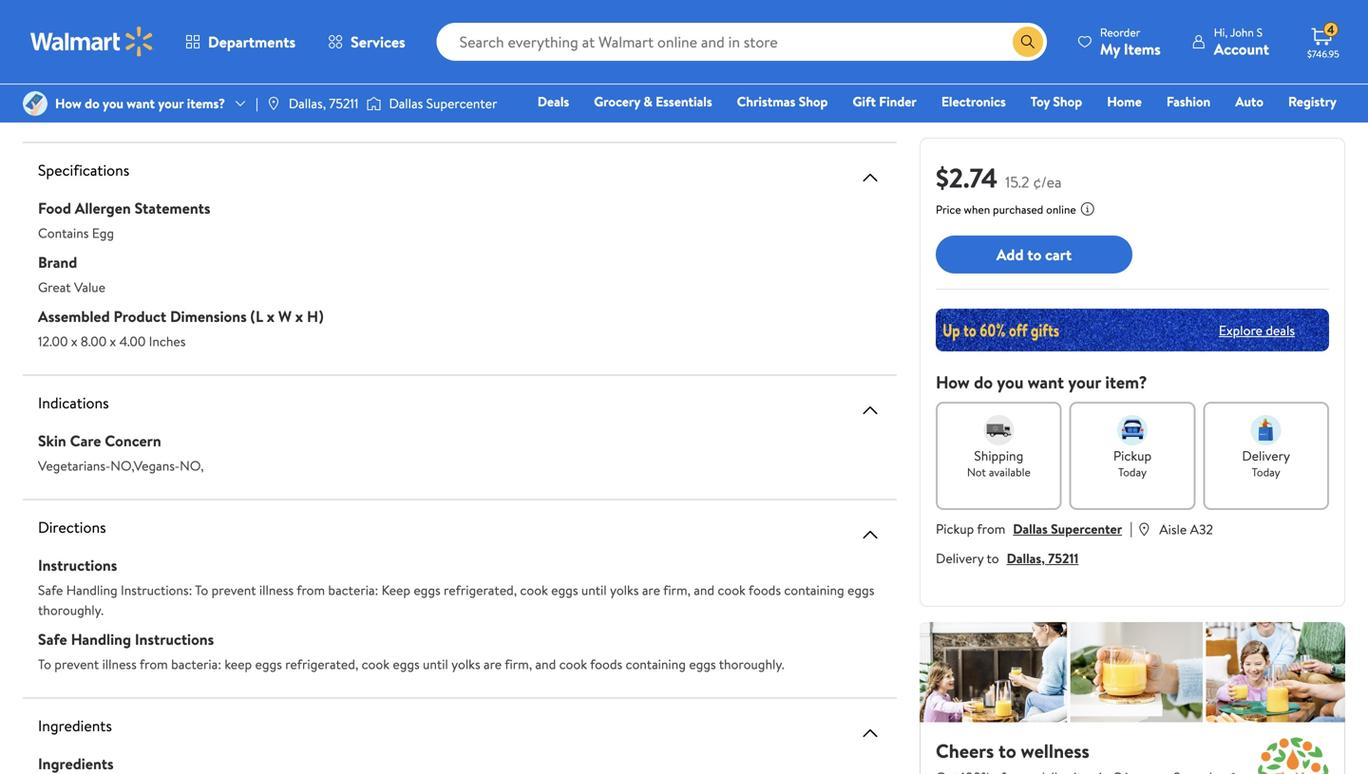 Task type: describe. For each thing, give the bounding box(es) containing it.
0 horizontal spatial thoroughly.
[[38, 601, 104, 620]]

instructions:
[[121, 581, 192, 600]]

reorder my items
[[1100, 24, 1161, 59]]

1 horizontal spatial |
[[1130, 518, 1133, 539]]

registry
[[1289, 92, 1337, 111]]

vegetarians-
[[38, 457, 110, 475]]

lunch,
[[178, 29, 215, 48]]

0 horizontal spatial to
[[38, 655, 51, 674]]

no,vegans-
[[110, 457, 180, 475]]

breakfast,
[[117, 29, 175, 48]]

how for how do you want your item?
[[936, 371, 970, 394]]

1 horizontal spatial firm,
[[663, 581, 691, 600]]

4.00
[[119, 332, 146, 351]]

gift finder link
[[844, 91, 925, 112]]

reorder
[[1100, 24, 1141, 40]]

x right (l
[[267, 306, 275, 327]]

1 vertical spatial refrigerated,
[[285, 655, 358, 674]]

0 horizontal spatial are
[[484, 655, 502, 674]]

 image for how do you want your items?
[[23, 91, 48, 116]]

legal information image
[[1080, 201, 1095, 217]]

aisle
[[1160, 520, 1187, 539]]

we
[[61, 79, 79, 98]]

essentials
[[656, 92, 712, 111]]

when
[[964, 201, 990, 218]]

price when purchased online
[[936, 201, 1076, 218]]

or
[[261, 29, 273, 48]]

toy shop link
[[1022, 91, 1091, 112]]

grocery & essentials
[[594, 92, 712, 111]]

1 vertical spatial from
[[297, 581, 325, 600]]

christmas
[[737, 92, 796, 111]]

account
[[1214, 38, 1270, 59]]

shop for toy shop
[[1053, 92, 1083, 111]]

skin
[[38, 430, 66, 451]]

$2.74
[[936, 159, 998, 196]]

15.2
[[1006, 172, 1030, 192]]

not
[[794, 79, 814, 98]]

dimensions
[[170, 306, 247, 327]]

pickup from dallas supercenter |
[[936, 518, 1133, 539]]

suppliers
[[446, 79, 497, 98]]

walmart+
[[1280, 119, 1337, 137]]

dallas supercenter
[[389, 94, 497, 113]]

keep
[[225, 655, 252, 674]]

0 vertical spatial illness
[[259, 581, 294, 600]]

specifications image
[[859, 166, 882, 189]]

1 vertical spatial prevent
[[54, 655, 99, 674]]

hi, john s account
[[1214, 24, 1270, 59]]

add to cart
[[997, 244, 1072, 265]]

1 horizontal spatial foods
[[749, 581, 781, 600]]

$2.74 15.2 ¢/ea
[[936, 159, 1062, 196]]

others
[[524, 79, 561, 98]]

1 horizontal spatial yolks
[[610, 581, 639, 600]]

home link
[[1099, 91, 1151, 112]]

cart
[[1045, 244, 1072, 265]]

a
[[276, 29, 283, 48]]

delivery for today
[[1242, 447, 1290, 465]]

product
[[231, 79, 277, 98]]

keep inside keep refrigerated great for breakfast, lunch, dinner or a snack great hardboiled
[[61, 13, 90, 31]]

1 horizontal spatial prevent
[[212, 581, 256, 600]]

toy shop
[[1031, 92, 1083, 111]]

search icon image
[[1020, 34, 1036, 49]]

 image for dallas, 75211
[[266, 96, 281, 111]]

dallas, 75211 button
[[1007, 549, 1079, 568]]

for
[[97, 29, 114, 48]]

intent image for shipping image
[[984, 415, 1014, 446]]

see
[[666, 79, 685, 98]]

ingredients image
[[859, 722, 882, 745]]

1 vertical spatial thoroughly.
[[719, 655, 785, 674]]

it.
[[864, 79, 875, 98]]

gift
[[853, 92, 876, 111]]

walmart+ link
[[1272, 118, 1346, 138]]

shop for christmas shop
[[799, 92, 828, 111]]

0 horizontal spatial until
[[423, 655, 448, 674]]

want for items?
[[127, 94, 155, 113]]

great inside 'food allergen statements contains egg brand great value assembled product dimensions (l x w x h) 12.00 x 8.00 x 4.00 inches'
[[38, 278, 71, 296]]

contains
[[38, 224, 89, 242]]

pickup for pickup from dallas supercenter |
[[936, 520, 974, 538]]

1 horizontal spatial until
[[581, 581, 607, 600]]

see
[[61, 99, 82, 118]]

add
[[997, 244, 1024, 265]]

to inside the we aim to show you accurate product information. manufacturers, suppliers and others provide what you see here, and we have not verified it. see our disclaimer
[[106, 79, 118, 98]]

allergen
[[75, 198, 131, 219]]

pickup today
[[1114, 447, 1152, 480]]

debit
[[1223, 119, 1256, 137]]

skin care concern vegetarians-no,vegans-no,
[[38, 430, 204, 475]]

a32
[[1190, 520, 1213, 539]]

$746.95
[[1308, 48, 1340, 60]]

here,
[[689, 79, 718, 98]]

¢/ea
[[1033, 172, 1062, 192]]

Search search field
[[437, 23, 1047, 61]]

how for how do you want your items?
[[55, 94, 82, 113]]

keep refrigerated great for breakfast, lunch, dinner or a snack great hardboiled
[[61, 13, 319, 65]]

how do you want your item?
[[936, 371, 1148, 394]]

directions
[[38, 517, 106, 538]]

electronics link
[[933, 91, 1015, 112]]

product
[[114, 306, 166, 327]]

(l
[[250, 306, 263, 327]]

dallas, 75211
[[289, 94, 359, 113]]

deals link
[[529, 91, 578, 112]]

john
[[1230, 24, 1254, 40]]

see our disclaimer button
[[61, 99, 166, 118]]

hardboiled
[[97, 46, 158, 65]]

purchased
[[993, 201, 1044, 218]]

supercenter inside pickup from dallas supercenter |
[[1051, 520, 1122, 538]]

from inside pickup from dallas supercenter |
[[977, 520, 1006, 538]]

0 horizontal spatial bacteria:
[[171, 655, 221, 674]]

registry one debit
[[1191, 92, 1337, 137]]

w
[[278, 306, 292, 327]]

0 vertical spatial bacteria:
[[328, 581, 378, 600]]

services button
[[312, 19, 422, 65]]

statements
[[135, 198, 210, 219]]

1 vertical spatial instructions
[[135, 629, 214, 650]]

walmart image
[[30, 27, 154, 57]]

online
[[1046, 201, 1076, 218]]

delivery today
[[1242, 447, 1290, 480]]

1 vertical spatial handling
[[71, 629, 131, 650]]

0 horizontal spatial yolks
[[452, 655, 481, 674]]

brand
[[38, 252, 77, 273]]

grocery
[[594, 92, 640, 111]]

inches
[[149, 332, 186, 351]]

do for how do you want your items?
[[85, 94, 99, 113]]

food
[[38, 198, 71, 219]]

1 safe from the top
[[38, 581, 63, 600]]

0 vertical spatial handling
[[66, 581, 118, 600]]



Task type: vqa. For each thing, say whether or not it's contained in the screenshot.


Task type: locate. For each thing, give the bounding box(es) containing it.
1 vertical spatial how
[[936, 371, 970, 394]]

pickup up delivery to dallas, 75211
[[936, 520, 974, 538]]

1 vertical spatial want
[[1028, 371, 1064, 394]]

dallas
[[389, 94, 423, 113], [1013, 520, 1048, 538]]

today inside pickup today
[[1118, 464, 1147, 480]]

my
[[1100, 38, 1120, 59]]

delivery down pickup from dallas supercenter | on the bottom
[[936, 549, 984, 568]]

1 horizontal spatial  image
[[266, 96, 281, 111]]

Walmart Site-Wide search field
[[437, 23, 1047, 61]]

1 vertical spatial bacteria:
[[171, 655, 221, 674]]

shop inside toy shop link
[[1053, 92, 1083, 111]]

shop right have
[[799, 92, 828, 111]]

fashion
[[1167, 92, 1211, 111]]

0 horizontal spatial prevent
[[54, 655, 99, 674]]

dallas inside pickup from dallas supercenter |
[[1013, 520, 1048, 538]]

no,
[[180, 457, 204, 475]]

0 horizontal spatial delivery
[[936, 549, 984, 568]]

what
[[611, 79, 639, 98]]

x right w at the top left of the page
[[295, 306, 303, 327]]

dallas, right product
[[289, 94, 326, 113]]

&
[[644, 92, 653, 111]]

0 vertical spatial refrigerated,
[[444, 581, 517, 600]]

explore
[[1219, 321, 1263, 339]]

2 today from the left
[[1252, 464, 1281, 480]]

supercenter left others in the top of the page
[[426, 94, 497, 113]]

keep inside instructions safe handling instructions: to prevent illness from bacteria: keep eggs refrigerated, cook eggs until yolks are firm, and cook foods containing eggs thoroughly. safe handling instructions to prevent illness from bacteria: keep eggs refrigerated, cook eggs until yolks are firm, and cook foods containing eggs thoroughly.
[[382, 581, 411, 600]]

1 horizontal spatial 75211
[[1048, 549, 1079, 568]]

75211 down services dropdown button
[[329, 94, 359, 113]]

1 horizontal spatial want
[[1028, 371, 1064, 394]]

how up not on the right bottom of page
[[936, 371, 970, 394]]

handling
[[66, 581, 118, 600], [71, 629, 131, 650]]

shop inside christmas shop link
[[799, 92, 828, 111]]

we aim to show you accurate product information. manufacturers, suppliers and others provide what you see here, and we have not verified it. see our disclaimer
[[61, 79, 875, 118]]

0 vertical spatial are
[[642, 581, 660, 600]]

departments button
[[169, 19, 312, 65]]

auto
[[1236, 92, 1264, 111]]

want right our
[[127, 94, 155, 113]]

to right instructions:
[[195, 581, 208, 600]]

1 horizontal spatial instructions
[[135, 629, 214, 650]]

1 horizontal spatial delivery
[[1242, 447, 1290, 465]]

instructions safe handling instructions: to prevent illness from bacteria: keep eggs refrigerated, cook eggs until yolks are firm, and cook foods containing eggs thoroughly. safe handling instructions to prevent illness from bacteria: keep eggs refrigerated, cook eggs until yolks are firm, and cook foods containing eggs thoroughly.
[[38, 555, 875, 674]]

up to sixty percent off deals. shop now. image
[[936, 309, 1329, 352]]

1 vertical spatial do
[[974, 371, 993, 394]]

to left dallas, 75211 button
[[987, 549, 999, 568]]

0 horizontal spatial firm,
[[505, 655, 532, 674]]

explore deals
[[1219, 321, 1295, 339]]

delivery to dallas, 75211
[[936, 549, 1079, 568]]

1 vertical spatial yolks
[[452, 655, 481, 674]]

0 horizontal spatial keep
[[61, 13, 90, 31]]

0 vertical spatial supercenter
[[426, 94, 497, 113]]

0 horizontal spatial want
[[127, 94, 155, 113]]

0 horizontal spatial foods
[[590, 655, 623, 674]]

| right items?
[[256, 94, 258, 113]]

handling left instructions:
[[66, 581, 118, 600]]

deals
[[538, 92, 569, 111]]

aim
[[82, 79, 103, 98]]

0 vertical spatial containing
[[784, 581, 845, 600]]

to up ingredients
[[38, 655, 51, 674]]

0 vertical spatial yolks
[[610, 581, 639, 600]]

0 horizontal spatial 75211
[[329, 94, 359, 113]]

provide
[[564, 79, 608, 98]]

1 vertical spatial are
[[484, 655, 502, 674]]

1 horizontal spatial to
[[987, 549, 999, 568]]

0 horizontal spatial to
[[106, 79, 118, 98]]

dallas, down pickup from dallas supercenter | on the bottom
[[1007, 549, 1045, 568]]

do up intent image for shipping
[[974, 371, 993, 394]]

pickup
[[1114, 447, 1152, 465], [936, 520, 974, 538]]

1 horizontal spatial pickup
[[1114, 447, 1152, 465]]

0 horizontal spatial |
[[256, 94, 258, 113]]

aisle a32
[[1160, 520, 1213, 539]]

1 today from the left
[[1118, 464, 1147, 480]]

0 vertical spatial want
[[127, 94, 155, 113]]

0 vertical spatial to
[[195, 581, 208, 600]]

today for pickup
[[1118, 464, 1147, 480]]

1 horizontal spatial from
[[297, 581, 325, 600]]

0 horizontal spatial containing
[[626, 655, 686, 674]]

1 vertical spatial 75211
[[1048, 549, 1079, 568]]

shipping not available
[[967, 447, 1031, 480]]

to right aim
[[106, 79, 118, 98]]

information.
[[281, 79, 353, 98]]

value
[[74, 278, 106, 296]]

today inside delivery today
[[1252, 464, 1281, 480]]

refrigerated,
[[444, 581, 517, 600], [285, 655, 358, 674]]

0 horizontal spatial do
[[85, 94, 99, 113]]

today down intent image for pickup
[[1118, 464, 1147, 480]]

concern
[[105, 430, 161, 451]]

dallas up dallas, 75211 button
[[1013, 520, 1048, 538]]

shop right toy
[[1053, 92, 1083, 111]]

one debit link
[[1183, 118, 1264, 138]]

our
[[85, 99, 104, 118]]

0 horizontal spatial illness
[[102, 655, 137, 674]]

75211 down dallas supercenter button
[[1048, 549, 1079, 568]]

0 horizontal spatial dallas,
[[289, 94, 326, 113]]

items?
[[187, 94, 225, 113]]

75211
[[329, 94, 359, 113], [1048, 549, 1079, 568]]

0 vertical spatial dallas
[[389, 94, 423, 113]]

delivery down intent image for delivery
[[1242, 447, 1290, 465]]

show
[[122, 79, 151, 98]]

0 horizontal spatial dallas
[[389, 94, 423, 113]]

dallas left suppliers
[[389, 94, 423, 113]]

supercenter
[[426, 94, 497, 113], [1051, 520, 1122, 538]]

indications
[[38, 392, 109, 413]]

1 vertical spatial pickup
[[936, 520, 974, 538]]

do right see
[[85, 94, 99, 113]]

today
[[1118, 464, 1147, 480], [1252, 464, 1281, 480]]

want for item?
[[1028, 371, 1064, 394]]

1 vertical spatial dallas,
[[1007, 549, 1045, 568]]

2 shop from the left
[[1053, 92, 1083, 111]]

0 horizontal spatial supercenter
[[426, 94, 497, 113]]

0 horizontal spatial today
[[1118, 464, 1147, 480]]

 image
[[366, 94, 381, 113]]

to inside add to cart button
[[1028, 244, 1042, 265]]

1 vertical spatial keep
[[382, 581, 411, 600]]

1 vertical spatial foods
[[590, 655, 623, 674]]

your left items?
[[158, 94, 184, 113]]

1 vertical spatial firm,
[[505, 655, 532, 674]]

available
[[989, 464, 1031, 480]]

1 vertical spatial to
[[38, 655, 51, 674]]

 image left dallas, 75211 in the top of the page
[[266, 96, 281, 111]]

pickup for pickup today
[[1114, 447, 1152, 465]]

bacteria:
[[328, 581, 378, 600], [171, 655, 221, 674]]

item?
[[1105, 371, 1148, 394]]

today for delivery
[[1252, 464, 1281, 480]]

2 vertical spatial from
[[140, 655, 168, 674]]

1 vertical spatial containing
[[626, 655, 686, 674]]

delivery for to
[[936, 549, 984, 568]]

x right 8.00
[[110, 332, 116, 351]]

safe down directions
[[38, 581, 63, 600]]

x left 8.00
[[71, 332, 77, 351]]

s
[[1257, 24, 1263, 40]]

foods
[[749, 581, 781, 600], [590, 655, 623, 674]]

manufacturers,
[[356, 79, 443, 98]]

0 vertical spatial foods
[[749, 581, 781, 600]]

your for item?
[[1068, 371, 1101, 394]]

verified
[[817, 79, 861, 98]]

do for how do you want your item?
[[974, 371, 993, 394]]

2 safe from the top
[[38, 629, 67, 650]]

how left our
[[55, 94, 82, 113]]

instructions down instructions:
[[135, 629, 214, 650]]

1 horizontal spatial to
[[195, 581, 208, 600]]

1 horizontal spatial dallas
[[1013, 520, 1048, 538]]

prevent up keep
[[212, 581, 256, 600]]

1 horizontal spatial how
[[936, 371, 970, 394]]

0 horizontal spatial refrigerated,
[[285, 655, 358, 674]]

0 vertical spatial from
[[977, 520, 1006, 538]]

1 vertical spatial dallas
[[1013, 520, 1048, 538]]

0 horizontal spatial pickup
[[936, 520, 974, 538]]

do
[[85, 94, 99, 113], [974, 371, 993, 394]]

prevent up ingredients
[[54, 655, 99, 674]]

1 vertical spatial illness
[[102, 655, 137, 674]]

1 horizontal spatial bacteria:
[[328, 581, 378, 600]]

pickup inside pickup from dallas supercenter |
[[936, 520, 974, 538]]

safe up ingredients
[[38, 629, 67, 650]]

0 vertical spatial how
[[55, 94, 82, 113]]

0 vertical spatial safe
[[38, 581, 63, 600]]

food allergen statements contains egg brand great value assembled product dimensions (l x w x h) 12.00 x 8.00 x 4.00 inches
[[38, 198, 324, 351]]

0 vertical spatial 75211
[[329, 94, 359, 113]]

and
[[500, 79, 521, 98], [721, 79, 742, 98], [694, 581, 715, 600], [535, 655, 556, 674]]

1 horizontal spatial your
[[1068, 371, 1101, 394]]

0 vertical spatial dallas,
[[289, 94, 326, 113]]

supercenter up dallas, 75211 button
[[1051, 520, 1122, 538]]

2 horizontal spatial from
[[977, 520, 1006, 538]]

1 vertical spatial |
[[1130, 518, 1133, 539]]

1 horizontal spatial containing
[[784, 581, 845, 600]]

one
[[1191, 119, 1220, 137]]

handling down instructions:
[[71, 629, 131, 650]]

4
[[1328, 22, 1335, 38]]

ingredients
[[38, 716, 112, 736]]

1 horizontal spatial dallas,
[[1007, 549, 1045, 568]]

h)
[[307, 306, 324, 327]]

your left item?
[[1068, 371, 1101, 394]]

0 vertical spatial prevent
[[212, 581, 256, 600]]

instructions down directions
[[38, 555, 117, 576]]

0 horizontal spatial  image
[[23, 91, 48, 116]]

to left cart
[[1028, 244, 1042, 265]]

0 vertical spatial delivery
[[1242, 447, 1290, 465]]

pickup down intent image for pickup
[[1114, 447, 1152, 465]]

0 vertical spatial pickup
[[1114, 447, 1152, 465]]

prevent
[[212, 581, 256, 600], [54, 655, 99, 674]]

are
[[642, 581, 660, 600], [484, 655, 502, 674]]

indications image
[[859, 399, 882, 422]]

shop
[[799, 92, 828, 111], [1053, 92, 1083, 111]]

your
[[158, 94, 184, 113], [1068, 371, 1101, 394]]

directions image
[[859, 524, 882, 546]]

1 horizontal spatial thoroughly.
[[719, 655, 785, 674]]

care
[[70, 430, 101, 451]]

0 horizontal spatial instructions
[[38, 555, 117, 576]]

to for add to cart
[[1028, 244, 1042, 265]]

christmas shop
[[737, 92, 828, 111]]

1 shop from the left
[[799, 92, 828, 111]]

0 horizontal spatial your
[[158, 94, 184, 113]]

want left item?
[[1028, 371, 1064, 394]]

egg
[[92, 224, 114, 242]]

0 vertical spatial to
[[106, 79, 118, 98]]

| left aisle
[[1130, 518, 1133, 539]]

illness
[[259, 581, 294, 600], [102, 655, 137, 674]]

1 vertical spatial to
[[1028, 244, 1042, 265]]

add to cart button
[[936, 236, 1133, 274]]

your for items?
[[158, 94, 184, 113]]

eggs
[[414, 581, 441, 600], [551, 581, 578, 600], [848, 581, 875, 600], [255, 655, 282, 674], [393, 655, 420, 674], [689, 655, 716, 674]]

0 vertical spatial keep
[[61, 13, 90, 31]]

1 horizontal spatial today
[[1252, 464, 1281, 480]]

0 horizontal spatial from
[[140, 655, 168, 674]]

1 vertical spatial supercenter
[[1051, 520, 1122, 538]]

0 vertical spatial |
[[256, 94, 258, 113]]

0 vertical spatial thoroughly.
[[38, 601, 104, 620]]

disclaimer
[[108, 99, 166, 118]]

 image
[[23, 91, 48, 116], [266, 96, 281, 111]]

 image left see
[[23, 91, 48, 116]]

intent image for pickup image
[[1118, 415, 1148, 446]]

1 horizontal spatial shop
[[1053, 92, 1083, 111]]

1 horizontal spatial illness
[[259, 581, 294, 600]]

services
[[351, 31, 405, 52]]

yolks
[[610, 581, 639, 600], [452, 655, 481, 674]]

0 vertical spatial instructions
[[38, 555, 117, 576]]

toy
[[1031, 92, 1050, 111]]

finder
[[879, 92, 917, 111]]

electronics
[[942, 92, 1006, 111]]

accurate
[[178, 79, 228, 98]]

intent image for delivery image
[[1251, 415, 1282, 446]]

to for delivery to dallas, 75211
[[987, 549, 999, 568]]

how do you want your items?
[[55, 94, 225, 113]]

0 vertical spatial do
[[85, 94, 99, 113]]

0 vertical spatial until
[[581, 581, 607, 600]]

1 vertical spatial delivery
[[936, 549, 984, 568]]

deals
[[1266, 321, 1295, 339]]

1 horizontal spatial supercenter
[[1051, 520, 1122, 538]]

to
[[195, 581, 208, 600], [38, 655, 51, 674]]

we
[[745, 79, 761, 98]]

today down intent image for delivery
[[1252, 464, 1281, 480]]



